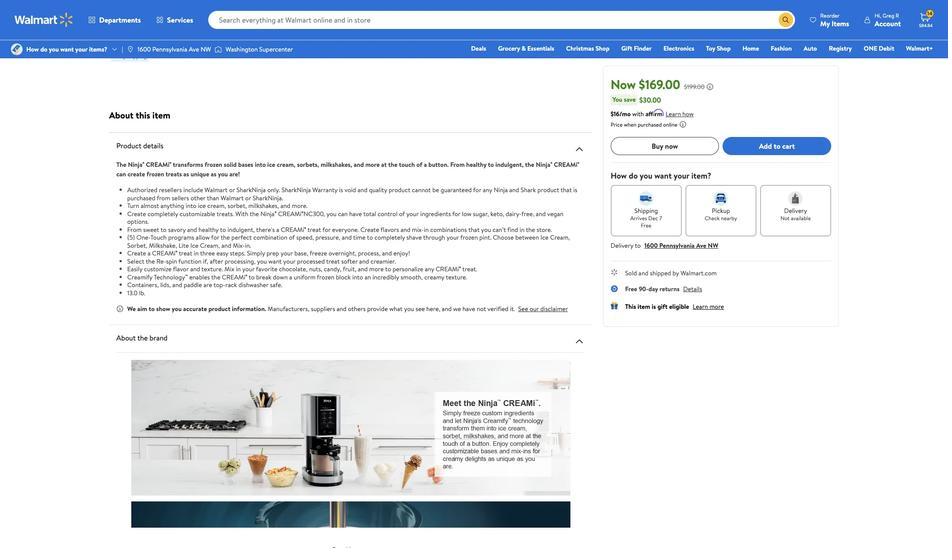 Task type: describe. For each thing, give the bounding box(es) containing it.
buy now
[[652, 141, 678, 151]]

to right aim
[[149, 305, 155, 314]]

0 horizontal spatial into
[[186, 202, 196, 211]]

in right mix
[[236, 265, 241, 274]]

toy shop link
[[702, 43, 735, 53]]

stainless
[[263, 10, 290, 20]]

hi, greg r account
[[875, 12, 901, 28]]

49904
[[521, 20, 542, 30]]

single
[[520, 10, 539, 20]]

0 horizontal spatial 1600
[[138, 45, 151, 54]]

can inside the ninja® creami® transforms frozen solid bases into ice cream, sorbets, milkshakes, and more at the touch of a button. from healthy to indulgent, the ninja® creami® can create frozen treats as unique as you are!
[[116, 170, 126, 179]]

2 horizontal spatial into
[[352, 273, 363, 282]]

show
[[156, 305, 170, 314]]

product group containing keurig k-slim + iced single- serve coffee maker, blue
[[111, 0, 212, 76]]

your up mix-
[[407, 209, 419, 219]]

shipping for kalorik® pro double griddle and cooktop, stainless steel
[[247, 38, 266, 46]]

serve inside hamilton beach flexbrew trio coffee maker, single serve or 12 cups, black, 49904
[[540, 10, 558, 20]]

pickup check nearby
[[705, 207, 737, 222]]

legal information image
[[679, 121, 687, 128]]

ice inside the ninja® creami® transforms frozen solid bases into ice cream, sorbets, milkshakes, and more at the touch of a button. from healthy to indulgent, the ninja® creami® can create frozen treats as unique as you are!
[[267, 160, 275, 169]]

1 horizontal spatial learn
[[693, 303, 708, 312]]

you left 'can't'
[[481, 225, 491, 234]]

hamilton
[[473, 0, 502, 10]]

2 horizontal spatial is
[[652, 303, 656, 312]]

your up dishwasher
[[242, 265, 255, 274]]

shop for toy shop
[[717, 44, 731, 53]]

1 horizontal spatial is
[[573, 186, 578, 195]]

2-day shipping for keurig k-slim + iced single- serve coffee maker, blue
[[113, 53, 147, 60]]

single-
[[179, 14, 201, 24]]

how for how do you want your items?
[[26, 45, 39, 54]]

walmart image
[[14, 13, 73, 27]]

overnight,
[[329, 249, 357, 258]]

in right find
[[520, 225, 525, 234]]

1940
[[502, 34, 514, 41]]

creami® up treats
[[146, 160, 171, 169]]

your left items?
[[75, 45, 88, 54]]

process,
[[358, 249, 381, 258]]

0 vertical spatial that
[[561, 186, 572, 195]]

you up the intent image for shipping
[[640, 170, 653, 182]]

departments
[[99, 15, 141, 25]]

choose
[[493, 233, 514, 242]]

2 as from the left
[[211, 170, 217, 179]]

your left item?
[[674, 170, 690, 182]]

services button
[[149, 9, 201, 31]]

uniform
[[294, 273, 316, 282]]

to left break
[[249, 273, 255, 282]]

the left "brand" on the left bottom of page
[[137, 333, 148, 343]]

frozen left pint.
[[460, 233, 478, 242]]

ice inside authorized resellers include walmart or sharkninja only. sharkninja warranty is void and quality product cannot be guaranteed for any ninja and shark product that is purchased from sellers other than walmart or sharkninja. turn almost anything into ice cream, sorbet, milkshakes, and more. create completely customizable treats. with the ninja® creami®nc300, you can have total control of your ingredients for low sugar, keto, dairy-free, and vegan options. from sweet to savory and healthy to indulgent, there's a creami® treat for everyone. create flavors and mix-in combinations that you can't find in the store​. (5) one-touch programs allow for the perfect combination of speed, pressure, and time to completely shave through your frozen pint. choose between ice cream, sorbet, milkshake, lite ice cream​, and mix-in. create a creami® treat in three easy steps. simply prep your base, freeze overnight, process, and enjoy! select the re-spin function if, after processing, you want your processed treat softer and creamier. easily customize flavor and texture. mix in your favorite chocolate, nuts, candy, fruit, and more to personalize any creami® treat. creamify technology™ enables the creami® to break down a uniform frozen block into an incredibly smooth, creamy texture. containers, lids, and paddle are top-rack dishwasher safe. 13.0 lb.
[[198, 202, 206, 211]]

touch
[[150, 233, 167, 242]]

1 horizontal spatial nw
[[708, 241, 719, 250]]

into inside the ninja® creami® transforms frozen solid bases into ice cream, sorbets, milkshakes, and more at the touch of a button. from healthy to indulgent, the ninja® creami® can create frozen treats as unique as you are!
[[255, 160, 266, 169]]

do for how do you want your items?
[[40, 45, 47, 54]]

cooktop,
[[232, 10, 261, 20]]

services
[[167, 15, 193, 25]]

your right through
[[447, 233, 459, 242]]

1 vertical spatial have
[[463, 305, 475, 314]]

accurate
[[183, 305, 207, 314]]

price
[[611, 121, 623, 129]]

$84.84
[[919, 22, 933, 29]]

you left see
[[404, 305, 414, 314]]

1 horizontal spatial any
[[483, 186, 492, 195]]

containers,
[[127, 281, 159, 290]]

about for about the brand
[[116, 333, 136, 343]]

lb.
[[139, 289, 145, 298]]

item?
[[692, 170, 712, 182]]

smooth,
[[401, 273, 423, 282]]

washington
[[226, 45, 258, 54]]

1-day shipping
[[234, 38, 266, 46]]

create
[[128, 170, 145, 179]]

ninja
[[494, 186, 508, 195]]

mix-
[[412, 225, 424, 234]]

1600 pennsylvania ave nw button
[[645, 241, 719, 250]]

gift finder
[[621, 44, 652, 53]]

the left mix
[[211, 273, 220, 282]]

our
[[530, 305, 539, 314]]

what
[[389, 305, 403, 314]]

1 horizontal spatial completely
[[375, 233, 405, 242]]

creami® down creami®nc300,
[[281, 225, 306, 234]]

for right guaranteed
[[473, 186, 481, 195]]

a right sorbet,
[[148, 249, 151, 258]]

learn more button
[[693, 303, 724, 312]]

check
[[705, 215, 720, 222]]

frozen up unique
[[205, 160, 222, 169]]

1 vertical spatial any
[[425, 265, 434, 274]]

for left low
[[452, 209, 461, 219]]

how for how do you want your item?
[[611, 170, 627, 182]]

the left re-
[[146, 257, 155, 266]]

healthy inside authorized resellers include walmart or sharkninja only. sharkninja warranty is void and quality product cannot be guaranteed for any ninja and shark product that is purchased from sellers other than walmart or sharkninja. turn almost anything into ice cream, sorbet, milkshakes, and more. create completely customizable treats. with the ninja® creami®nc300, you can have total control of your ingredients for low sugar, keto, dairy-free, and vegan options. from sweet to savory and healthy to indulgent, there's a creami® treat for everyone. create flavors and mix-in combinations that you can't find in the store​. (5) one-touch programs allow for the perfect combination of speed, pressure, and time to completely shave through your frozen pint. choose between ice cream, sorbet, milkshake, lite ice cream​, and mix-in. create a creami® treat in three easy steps. simply prep your base, freeze overnight, process, and enjoy! select the re-spin function if, after processing, you want your processed treat softer and creamier. easily customize flavor and texture. mix in your favorite chocolate, nuts, candy, fruit, and more to personalize any creami® treat. creamify technology™ enables the creami® to break down a uniform frozen block into an incredibly smooth, creamy texture. containers, lids, and paddle are top-rack dishwasher safe. 13.0 lb.
[[199, 225, 219, 234]]

day for keurig k-slim + iced single- serve coffee maker, blue
[[118, 53, 126, 60]]

turn
[[127, 202, 139, 211]]

1 horizontal spatial texture.
[[446, 273, 467, 282]]

combinations
[[430, 225, 467, 234]]

the left store​.
[[526, 225, 535, 234]]

1 horizontal spatial product
[[389, 186, 410, 195]]

arrives
[[631, 215, 647, 222]]

0 horizontal spatial ice
[[190, 241, 199, 250]]

frozen left treats
[[147, 170, 164, 179]]

are
[[204, 281, 212, 290]]

treats
[[166, 170, 182, 179]]

dishwasher
[[239, 281, 269, 290]]

product details
[[116, 141, 164, 151]]

brand
[[150, 333, 168, 343]]

0 horizontal spatial product
[[209, 305, 230, 314]]

healthy inside the ninja® creami® transforms frozen solid bases into ice cream, sorbets, milkshakes, and more at the touch of a button. from healthy to indulgent, the ninja® creami® can create frozen treats as unique as you are!
[[466, 160, 487, 169]]

or inside hamilton beach flexbrew trio coffee maker, single serve or 12 cups, black, 49904
[[560, 10, 566, 20]]

0 vertical spatial create
[[127, 209, 146, 219]]

0 horizontal spatial nw
[[201, 45, 211, 54]]

search icon image
[[782, 16, 790, 24]]

incredibly
[[373, 273, 399, 282]]

2- for hamilton beach flexbrew trio coffee maker, single serve or 12 cups, black, 49904
[[475, 48, 480, 56]]

more.
[[292, 202, 308, 211]]

speed,
[[296, 233, 314, 242]]

Walmart Site-Wide search field
[[208, 11, 795, 29]]

0 vertical spatial completely
[[148, 209, 178, 219]]

r
[[896, 12, 899, 19]]

creami® left treat.
[[436, 265, 461, 274]]

cream, inside authorized resellers include walmart or sharkninja only. sharkninja warranty is void and quality product cannot be guaranteed for any ninja and shark product that is purchased from sellers other than walmart or sharkninja. turn almost anything into ice cream, sorbet, milkshakes, and more. create completely customizable treats. with the ninja® creami®nc300, you can have total control of your ingredients for low sugar, keto, dairy-free, and vegan options. from sweet to savory and healthy to indulgent, there's a creami® treat for everyone. create flavors and mix-in combinations that you can't find in the store​. (5) one-touch programs allow for the perfect combination of speed, pressure, and time to completely shave through your frozen pint. choose between ice cream, sorbet, milkshake, lite ice cream​, and mix-in. create a creami® treat in three easy steps. simply prep your base, freeze overnight, process, and enjoy! select the re-spin function if, after processing, you want your processed treat softer and creamier. easily customize flavor and texture. mix in your favorite chocolate, nuts, candy, fruit, and more to personalize any creami® treat. creamify technology™ enables the creami® to break down a uniform frozen block into an incredibly smooth, creamy texture. containers, lids, and paddle are top-rack dishwasher safe. 13.0 lb.
[[207, 202, 226, 211]]

by
[[673, 269, 679, 278]]

milkshakes, inside the ninja® creami® transforms frozen solid bases into ice cream, sorbets, milkshakes, and more at the touch of a button. from healthy to indulgent, the ninja® creami® can create frozen treats as unique as you are!
[[321, 160, 352, 169]]

to left personalize
[[385, 265, 391, 274]]

reorder my items
[[821, 12, 849, 28]]

home
[[743, 44, 759, 53]]

2 sharkninja from the left
[[282, 186, 311, 195]]

day for hamilton beach flexbrew trio coffee maker, single serve or 12 cups, black, 49904
[[480, 48, 488, 56]]

your up down
[[283, 257, 296, 266]]

1 vertical spatial of
[[399, 209, 405, 219]]

product group containing kalorik® pro double griddle and cooktop, stainless steel
[[232, 0, 333, 76]]

find
[[508, 225, 518, 234]]

toy shop
[[706, 44, 731, 53]]

ingredients
[[420, 209, 451, 219]]

to right "sweet" at the top left of page
[[161, 225, 167, 234]]

walmart up treats.
[[221, 194, 244, 203]]

from inside the ninja® creami® transforms frozen solid bases into ice cream, sorbets, milkshakes, and more at the touch of a button. from healthy to indulgent, the ninja® creami® can create frozen treats as unique as you are!
[[450, 160, 465, 169]]

product group containing hamilton beach flexbrew trio coffee maker, single serve or 12 cups, black, 49904
[[473, 0, 574, 76]]

solid
[[224, 160, 237, 169]]

a right 'there's'
[[276, 225, 279, 234]]

home link
[[739, 43, 763, 53]]

about the brand image
[[574, 336, 585, 347]]

walmart+
[[906, 44, 933, 53]]

at
[[381, 160, 387, 169]]

0 vertical spatial item
[[152, 109, 170, 121]]

milkshakes, inside authorized resellers include walmart or sharkninja only. sharkninja warranty is void and quality product cannot be guaranteed for any ninja and shark product that is purchased from sellers other than walmart or sharkninja. turn almost anything into ice cream, sorbet, milkshakes, and more. create completely customizable treats. with the ninja® creami®nc300, you can have total control of your ingredients for low sugar, keto, dairy-free, and vegan options. from sweet to savory and healthy to indulgent, there's a creami® treat for everyone. create flavors and mix-in combinations that you can't find in the store​. (5) one-touch programs allow for the perfect combination of speed, pressure, and time to completely shave through your frozen pint. choose between ice cream, sorbet, milkshake, lite ice cream​, and mix-in. create a creami® treat in three easy steps. simply prep your base, freeze overnight, process, and enjoy! select the re-spin function if, after processing, you want your processed treat softer and creamier. easily customize flavor and texture. mix in your favorite chocolate, nuts, candy, fruit, and more to personalize any creami® treat. creamify technology™ enables the creami® to break down a uniform frozen block into an incredibly smooth, creamy texture. containers, lids, and paddle are top-rack dishwasher safe. 13.0 lb.
[[248, 202, 279, 211]]

chocolate,
[[279, 265, 308, 274]]

you up everyone.
[[327, 209, 337, 219]]

touch
[[399, 160, 415, 169]]

fashion link
[[767, 43, 796, 53]]

you down walmart image
[[49, 45, 59, 54]]

cream, inside the ninja® creami® transforms frozen solid bases into ice cream, sorbets, milkshakes, and more at the touch of a button. from healthy to indulgent, the ninja® creami® can create frozen treats as unique as you are!
[[277, 160, 296, 169]]

down
[[273, 273, 288, 282]]

1 horizontal spatial treat
[[308, 225, 321, 234]]

top-
[[214, 281, 225, 290]]

finder
[[634, 44, 652, 53]]

2 horizontal spatial product
[[538, 186, 559, 195]]

double
[[270, 0, 293, 10]]

1 sharkninja from the left
[[237, 186, 266, 195]]

can't
[[493, 225, 506, 234]]

1 horizontal spatial or
[[245, 194, 251, 203]]

a right down
[[289, 273, 292, 282]]

1 horizontal spatial 2-
[[354, 28, 359, 36]]

nuts,
[[309, 265, 322, 274]]

2 horizontal spatial treat
[[326, 257, 340, 266]]

shark
[[521, 186, 536, 195]]

1 horizontal spatial purchased
[[638, 121, 662, 129]]

function
[[178, 257, 202, 266]]

lids,
[[160, 281, 171, 290]]

shipping for hamilton beach flexbrew trio coffee maker, single serve or 12 cups, black, 49904
[[489, 48, 509, 56]]

shipping
[[635, 207, 658, 216]]

day for kalorik® pro double griddle and cooktop, stainless steel
[[237, 38, 245, 46]]

creami® down "touch"
[[152, 249, 177, 258]]

shave
[[407, 233, 422, 242]]

your right prep
[[281, 249, 293, 258]]

0 horizontal spatial texture.
[[202, 265, 223, 274]]

+
[[155, 14, 159, 24]]

christmas shop link
[[562, 43, 614, 53]]

want inside authorized resellers include walmart or sharkninja only. sharkninja warranty is void and quality product cannot be guaranteed for any ninja and shark product that is purchased from sellers other than walmart or sharkninja. turn almost anything into ice cream, sorbet, milkshakes, and more. create completely customizable treats. with the ninja® creami®nc300, you can have total control of your ingredients for low sugar, keto, dairy-free, and vegan options. from sweet to savory and healthy to indulgent, there's a creami® treat for everyone. create flavors and mix-in combinations that you can't find in the store​. (5) one-touch programs allow for the perfect combination of speed, pressure, and time to completely shave through your frozen pint. choose between ice cream, sorbet, milkshake, lite ice cream​, and mix-in. create a creami® treat in three easy steps. simply prep your base, freeze overnight, process, and enjoy! select the re-spin function if, after processing, you want your processed treat softer and creamier. easily customize flavor and texture. mix in your favorite chocolate, nuts, candy, fruit, and more to personalize any creami® treat. creamify technology™ enables the creami® to break down a uniform frozen block into an incredibly smooth, creamy texture. containers, lids, and paddle are top-rack dishwasher safe. 13.0 lb.
[[269, 257, 282, 266]]

and inside the ninja® creami® transforms frozen solid bases into ice cream, sorbets, milkshakes, and more at the touch of a button. from healthy to indulgent, the ninja® creami® can create frozen treats as unique as you are!
[[354, 160, 364, 169]]

have inside authorized resellers include walmart or sharkninja only. sharkninja warranty is void and quality product cannot be guaranteed for any ninja and shark product that is purchased from sellers other than walmart or sharkninja. turn almost anything into ice cream, sorbet, milkshakes, and more. create completely customizable treats. with the ninja® creami®nc300, you can have total control of your ingredients for low sugar, keto, dairy-free, and vegan options. from sweet to savory and healthy to indulgent, there's a creami® treat for everyone. create flavors and mix-in combinations that you can't find in the store​. (5) one-touch programs allow for the perfect combination of speed, pressure, and time to completely shave through your frozen pint. choose between ice cream, sorbet, milkshake, lite ice cream​, and mix-in. create a creami® treat in three easy steps. simply prep your base, freeze overnight, process, and enjoy! select the re-spin function if, after processing, you want your processed treat softer and creamier. easily customize flavor and texture. mix in your favorite chocolate, nuts, candy, fruit, and more to personalize any creami® treat. creamify technology™ enables the creami® to break down a uniform frozen block into an incredibly smooth, creamy texture. containers, lids, and paddle are top-rack dishwasher safe. 13.0 lb.
[[349, 209, 362, 219]]

0 horizontal spatial treat
[[179, 249, 192, 258]]

three
[[200, 249, 215, 258]]

about the brand
[[116, 333, 168, 343]]

shipping for keurig k-slim + iced single- serve coffee maker, blue
[[127, 53, 147, 60]]

transforms
[[173, 160, 203, 169]]

electronics link
[[660, 43, 699, 53]]

1 horizontal spatial ave
[[696, 241, 707, 250]]

sorbet,
[[228, 202, 247, 211]]

0 horizontal spatial is
[[339, 186, 343, 195]]

2 vertical spatial more
[[710, 303, 724, 312]]

1 horizontal spatial pennsylvania
[[659, 241, 695, 250]]

authorized resellers include walmart or sharkninja only. sharkninja warranty is void and quality product cannot be guaranteed for any ninja and shark product that is purchased from sellers other than walmart or sharkninja. turn almost anything into ice cream, sorbet, milkshakes, and more. create completely customizable treats. with the ninja® creami®nc300, you can have total control of your ingredients for low sugar, keto, dairy-free, and vegan options. from sweet to savory and healthy to indulgent, there's a creami® treat for everyone. create flavors and mix-in combinations that you can't find in the store​. (5) one-touch programs allow for the perfect combination of speed, pressure, and time to completely shave through your frozen pint. choose between ice cream, sorbet, milkshake, lite ice cream​, and mix-in. create a creami® treat in three easy steps. simply prep your base, freeze overnight, process, and enjoy! select the re-spin function if, after processing, you want your processed treat softer and creamier. easily customize flavor and texture. mix in your favorite chocolate, nuts, candy, fruit, and more to personalize any creami® treat. creamify technology™ enables the creami® to break down a uniform frozen block into an incredibly smooth, creamy texture. containers, lids, and paddle are top-rack dishwasher safe. 13.0 lb.
[[127, 186, 578, 298]]

to inside the ninja® creami® transforms frozen solid bases into ice cream, sorbets, milkshakes, and more at the touch of a button. from healthy to indulgent, the ninja® creami® can create frozen treats as unique as you are!
[[488, 160, 494, 169]]

serve inside keurig k-slim + iced single- serve coffee maker, blue
[[111, 24, 129, 34]]

0 horizontal spatial that
[[468, 225, 480, 234]]

items
[[832, 18, 849, 28]]

in right shave
[[424, 225, 429, 234]]

candy,
[[324, 265, 341, 274]]

blue
[[177, 24, 191, 34]]

the right with
[[250, 209, 259, 219]]

savory
[[168, 225, 186, 234]]

0 horizontal spatial ninja®
[[128, 160, 144, 169]]

mix-
[[233, 241, 245, 250]]



Task type: locate. For each thing, give the bounding box(es) containing it.
0 horizontal spatial how
[[26, 45, 39, 54]]

ice
[[267, 160, 275, 169], [198, 202, 206, 211]]

indulgent, inside authorized resellers include walmart or sharkninja only. sharkninja warranty is void and quality product cannot be guaranteed for any ninja and shark product that is purchased from sellers other than walmart or sharkninja. turn almost anything into ice cream, sorbet, milkshakes, and more. create completely customizable treats. with the ninja® creami®nc300, you can have total control of your ingredients for low sugar, keto, dairy-free, and vegan options. from sweet to savory and healthy to indulgent, there's a creami® treat for everyone. create flavors and mix-in combinations that you can't find in the store​. (5) one-touch programs allow for the perfect combination of speed, pressure, and time to completely shave through your frozen pint. choose between ice cream, sorbet, milkshake, lite ice cream​, and mix-in. create a creami® treat in three easy steps. simply prep your base, freeze overnight, process, and enjoy! select the re-spin function if, after processing, you want your processed treat softer and creamier. easily customize flavor and texture. mix in your favorite chocolate, nuts, candy, fruit, and more to personalize any creami® treat. creamify technology™ enables the creami® to break down a uniform frozen block into an incredibly smooth, creamy texture. containers, lids, and paddle are top-rack dishwasher safe. 13.0 lb.
[[228, 225, 255, 234]]

ninja® down sharkninja.
[[261, 209, 277, 219]]

1600 down dec
[[645, 241, 658, 250]]

 image
[[11, 43, 23, 55], [127, 46, 134, 53]]

0 horizontal spatial do
[[40, 45, 47, 54]]

ave up walmart.com
[[696, 241, 707, 250]]

treat.
[[463, 265, 477, 274]]

do down walmart image
[[40, 45, 47, 54]]

1 vertical spatial completely
[[375, 233, 405, 242]]

1 horizontal spatial free
[[641, 222, 652, 230]]

the
[[116, 160, 126, 169]]

when
[[624, 121, 637, 129]]

1 horizontal spatial ice
[[541, 233, 549, 242]]

you left the are!
[[218, 170, 228, 179]]

gifting made easy image
[[611, 303, 618, 310]]

0 horizontal spatial cream,
[[207, 202, 226, 211]]

walmart down unique
[[205, 186, 228, 195]]

0 vertical spatial maker,
[[497, 10, 518, 20]]

how do you want your items?
[[26, 45, 107, 54]]

cream​,
[[200, 241, 220, 250]]

for right allow
[[211, 233, 219, 242]]

more
[[365, 160, 380, 169], [369, 265, 384, 274], [710, 303, 724, 312]]

pennsylvania
[[152, 45, 187, 54], [659, 241, 695, 250]]

is
[[339, 186, 343, 195], [573, 186, 578, 195], [652, 303, 656, 312]]

1 horizontal spatial 1600
[[645, 241, 658, 250]]

1 horizontal spatial can
[[338, 209, 348, 219]]

affirm image
[[646, 109, 664, 116]]

intent image for shipping image
[[639, 192, 654, 206]]

0 vertical spatial about
[[109, 109, 134, 121]]

in
[[424, 225, 429, 234], [520, 225, 525, 234], [194, 249, 199, 258], [236, 265, 241, 274]]

0 horizontal spatial 2-
[[113, 53, 118, 60]]

cream,
[[277, 160, 296, 169], [207, 202, 226, 211]]

delivery down intent image for delivery
[[784, 207, 807, 216]]

product down top-
[[209, 305, 230, 314]]

iced
[[161, 14, 177, 24]]

0 horizontal spatial learn
[[666, 110, 681, 119]]

a inside the ninja® creami® transforms frozen solid bases into ice cream, sorbets, milkshakes, and more at the touch of a button. from healthy to indulgent, the ninja® creami® can create frozen treats as unique as you are!
[[424, 160, 427, 169]]

1 horizontal spatial shop
[[717, 44, 731, 53]]

1 vertical spatial pennsylvania
[[659, 241, 695, 250]]

create up "sweet" at the top left of page
[[127, 209, 146, 219]]

provide
[[367, 305, 388, 314]]

nw down check
[[708, 241, 719, 250]]

the left mix-
[[221, 233, 230, 242]]

0 vertical spatial learn
[[666, 110, 681, 119]]

coffee inside keurig k-slim + iced single- serve coffee maker, blue
[[130, 24, 152, 34]]

to inside button
[[774, 141, 781, 151]]

13
[[261, 24, 265, 31]]

0 vertical spatial any
[[483, 186, 492, 195]]

unique
[[191, 170, 209, 179]]

product details image
[[574, 144, 585, 155]]

completely down from
[[148, 209, 178, 219]]

warranty
[[312, 186, 338, 195]]

1 horizontal spatial into
[[255, 160, 266, 169]]

want left items?
[[60, 45, 74, 54]]

2 shop from the left
[[717, 44, 731, 53]]

1 vertical spatial want
[[655, 170, 672, 182]]

to down treats.
[[220, 225, 226, 234]]

dairy-
[[506, 209, 522, 219]]

can up everyone.
[[338, 209, 348, 219]]

free 90-day returns details
[[625, 285, 702, 294]]

0 horizontal spatial have
[[349, 209, 362, 219]]

 image right |
[[127, 46, 134, 53]]

that up vegan
[[561, 186, 572, 195]]

departments button
[[81, 9, 149, 31]]

1 horizontal spatial of
[[399, 209, 405, 219]]

1 horizontal spatial sharkninja
[[282, 186, 311, 195]]

want up down
[[269, 257, 282, 266]]

flavor
[[173, 265, 189, 274]]

is left void
[[339, 186, 343, 195]]

and
[[319, 0, 331, 10], [354, 160, 364, 169], [358, 186, 368, 195], [509, 186, 519, 195], [281, 202, 290, 211], [536, 209, 546, 219], [187, 225, 197, 234], [401, 225, 411, 234], [342, 233, 352, 242], [221, 241, 231, 250], [382, 249, 392, 258], [359, 257, 369, 266], [190, 265, 200, 274], [358, 265, 368, 274], [639, 269, 649, 278], [172, 281, 182, 290], [337, 305, 347, 314], [442, 305, 452, 314]]

1 horizontal spatial item
[[638, 303, 650, 312]]

0 horizontal spatial any
[[425, 265, 434, 274]]

1 vertical spatial coffee
[[130, 24, 152, 34]]

 image for 1600
[[127, 46, 134, 53]]

0 vertical spatial pennsylvania
[[152, 45, 187, 54]]

softer
[[341, 257, 358, 266]]

0 vertical spatial indulgent,
[[496, 160, 524, 169]]

0 horizontal spatial ave
[[189, 45, 199, 54]]

0 vertical spatial serve
[[540, 10, 558, 20]]

0 horizontal spatial ice
[[198, 202, 206, 211]]

sharkninja up sorbet,
[[237, 186, 266, 195]]

indulgent, inside the ninja® creami® transforms frozen solid bases into ice cream, sorbets, milkshakes, and more at the touch of a button. from healthy to indulgent, the ninja® creami® can create frozen treats as unique as you are!
[[496, 160, 524, 169]]

a left button.
[[424, 160, 427, 169]]

dec
[[649, 215, 658, 222]]

the up shark
[[525, 160, 534, 169]]

0 vertical spatial purchased
[[638, 121, 662, 129]]

free inside shipping arrives dec 7 free
[[641, 222, 652, 230]]

maker, inside hamilton beach flexbrew trio coffee maker, single serve or 12 cups, black, 49904
[[497, 10, 518, 20]]

than
[[207, 194, 219, 203]]

1 vertical spatial delivery
[[611, 241, 634, 250]]

shipping
[[369, 28, 388, 36], [247, 38, 266, 46], [489, 48, 509, 56], [127, 53, 147, 60]]

0 horizontal spatial 2-day shipping
[[113, 53, 147, 60]]

learn up online
[[666, 110, 681, 119]]

1 vertical spatial create
[[360, 225, 379, 234]]

only.
[[267, 186, 280, 195]]

ice
[[541, 233, 549, 242], [190, 241, 199, 250]]

completely up enjoy!
[[375, 233, 405, 242]]

eligible
[[669, 303, 689, 312]]

0 vertical spatial coffee
[[473, 10, 495, 20]]

my
[[821, 18, 830, 28]]

of inside the ninja® creami® transforms frozen solid bases into ice cream, sorbets, milkshakes, and more at the touch of a button. from healthy to indulgent, the ninja® creami® can create frozen treats as unique as you are!
[[417, 160, 422, 169]]

1 vertical spatial do
[[629, 170, 638, 182]]

1 vertical spatial 1600
[[645, 241, 658, 250]]

into down include
[[186, 202, 196, 211]]

this
[[136, 109, 150, 121]]

of
[[417, 160, 422, 169], [399, 209, 405, 219], [289, 233, 295, 242]]

nw left 1-
[[201, 45, 211, 54]]

technology™
[[154, 273, 188, 282]]

2- for keurig k-slim + iced single- serve coffee maker, blue
[[113, 53, 118, 60]]

do up shipping
[[629, 170, 638, 182]]

frozen left block on the left of the page
[[317, 273, 334, 282]]

to
[[774, 141, 781, 151], [488, 160, 494, 169], [161, 225, 167, 234], [220, 225, 226, 234], [367, 233, 373, 242], [635, 241, 641, 250], [385, 265, 391, 274], [249, 273, 255, 282], [149, 305, 155, 314]]

0 horizontal spatial purchased
[[127, 194, 155, 203]]

walmart
[[205, 186, 228, 195], [221, 194, 244, 203]]

the right at at the top left
[[388, 160, 398, 169]]

we aim to show you accurate product information. manufacturers, suppliers and others provide what you see here, and we have not verified it. see our disclaimer
[[127, 305, 568, 314]]

 image
[[215, 45, 222, 54]]

0 horizontal spatial delivery
[[611, 241, 634, 250]]

0 vertical spatial do
[[40, 45, 47, 54]]

0 horizontal spatial sharkninja
[[237, 186, 266, 195]]

any left ninja
[[483, 186, 492, 195]]

7
[[659, 215, 662, 222]]

time
[[353, 233, 366, 242]]

0 vertical spatial from
[[450, 160, 465, 169]]

1 vertical spatial healthy
[[199, 225, 219, 234]]

0 horizontal spatial or
[[229, 186, 235, 195]]

can inside authorized resellers include walmart or sharkninja only. sharkninja warranty is void and quality product cannot be guaranteed for any ninja and shark product that is purchased from sellers other than walmart or sharkninja. turn almost anything into ice cream, sorbet, milkshakes, and more. create completely customizable treats. with the ninja® creami®nc300, you can have total control of your ingredients for low sugar, keto, dairy-free, and vegan options. from sweet to savory and healthy to indulgent, there's a creami® treat for everyone. create flavors and mix-in combinations that you can't find in the store​. (5) one-touch programs allow for the perfect combination of speed, pressure, and time to completely shave through your frozen pint. choose between ice cream, sorbet, milkshake, lite ice cream​, and mix-in. create a creami® treat in three easy steps. simply prep your base, freeze overnight, process, and enjoy! select the re-spin function if, after processing, you want your processed treat softer and creamier. easily customize flavor and texture. mix in your favorite chocolate, nuts, candy, fruit, and more to personalize any creami® treat. creamify technology™ enables the creami® to break down a uniform frozen block into an incredibly smooth, creamy texture. containers, lids, and paddle are top-rack dishwasher safe. 13.0 lb.
[[338, 209, 348, 219]]

one-
[[136, 233, 150, 242]]

have
[[349, 209, 362, 219], [463, 305, 475, 314]]

learn more about strikethrough prices image
[[707, 83, 714, 91]]

creami® down processing,
[[222, 273, 247, 282]]

flexbrew
[[525, 0, 554, 10]]

for
[[473, 186, 481, 195], [452, 209, 461, 219], [323, 225, 331, 234], [211, 233, 219, 242]]

add to cart
[[759, 141, 795, 151]]

shop inside christmas shop link
[[596, 44, 610, 53]]

pennsylvania up by
[[659, 241, 695, 250]]

you right show
[[172, 305, 182, 314]]

creamy
[[424, 273, 445, 282]]

shop for christmas shop
[[596, 44, 610, 53]]

ninja® up shark
[[536, 160, 552, 169]]

healthy up guaranteed
[[466, 160, 487, 169]]

delivery not available
[[781, 207, 811, 222]]

3 product group from the left
[[352, 0, 453, 76]]

sharkninja up "more."
[[282, 186, 311, 195]]

simply
[[247, 249, 265, 258]]

purchased left from
[[127, 194, 155, 203]]

0 vertical spatial can
[[116, 170, 126, 179]]

texture. right creamy
[[446, 273, 467, 282]]

bases
[[238, 160, 253, 169]]

gift
[[658, 303, 668, 312]]

shipping right |
[[127, 53, 147, 60]]

from inside authorized resellers include walmart or sharkninja only. sharkninja warranty is void and quality product cannot be guaranteed for any ninja and shark product that is purchased from sellers other than walmart or sharkninja. turn almost anything into ice cream, sorbet, milkshakes, and more. create completely customizable treats. with the ninja® creami®nc300, you can have total control of your ingredients for low sugar, keto, dairy-free, and vegan options. from sweet to savory and healthy to indulgent, there's a creami® treat for everyone. create flavors and mix-in combinations that you can't find in the store​. (5) one-touch programs allow for the perfect combination of speed, pressure, and time to completely shave through your frozen pint. choose between ice cream, sorbet, milkshake, lite ice cream​, and mix-in. create a creami® treat in three easy steps. simply prep your base, freeze overnight, process, and enjoy! select the re-spin function if, after processing, you want your processed treat softer and creamier. easily customize flavor and texture. mix in your favorite chocolate, nuts, candy, fruit, and more to personalize any creami® treat. creamify technology™ enables the creami® to break down a uniform frozen block into an incredibly smooth, creamy texture. containers, lids, and paddle are top-rack dishwasher safe. 13.0 lb.
[[127, 225, 142, 234]]

cups,
[[481, 20, 499, 30]]

1600 right |
[[138, 45, 151, 54]]

0 horizontal spatial of
[[289, 233, 295, 242]]

freeze
[[310, 249, 327, 258]]

healthy
[[466, 160, 487, 169], [199, 225, 219, 234]]

more down process,
[[369, 265, 384, 274]]

want for items?
[[60, 45, 74, 54]]

1 horizontal spatial 2-day shipping
[[354, 28, 388, 36]]

how do you want your item?
[[611, 170, 712, 182]]

1 vertical spatial milkshakes,
[[248, 202, 279, 211]]

and inside kalorik® pro double griddle and cooktop, stainless steel
[[319, 0, 331, 10]]

1 horizontal spatial milkshakes,
[[321, 160, 352, 169]]

ninja® inside authorized resellers include walmart or sharkninja only. sharkninja warranty is void and quality product cannot be guaranteed for any ninja and shark product that is purchased from sellers other than walmart or sharkninja. turn almost anything into ice cream, sorbet, milkshakes, and more. create completely customizable treats. with the ninja® creami®nc300, you can have total control of your ingredients for low sugar, keto, dairy-free, and vegan options. from sweet to savory and healthy to indulgent, there's a creami® treat for everyone. create flavors and mix-in combinations that you can't find in the store​. (5) one-touch programs allow for the perfect combination of speed, pressure, and time to completely shave through your frozen pint. choose between ice cream, sorbet, milkshake, lite ice cream​, and mix-in. create a creami® treat in three easy steps. simply prep your base, freeze overnight, process, and enjoy! select the re-spin function if, after processing, you want your processed treat softer and creamier. easily customize flavor and texture. mix in your favorite chocolate, nuts, candy, fruit, and more to personalize any creami® treat. creamify technology™ enables the creami® to break down a uniform frozen block into an incredibly smooth, creamy texture. containers, lids, and paddle are top-rack dishwasher safe. 13.0 lb.
[[261, 209, 277, 219]]

learn inside button
[[666, 110, 681, 119]]

13.0
[[127, 289, 138, 298]]

1 vertical spatial into
[[186, 202, 196, 211]]

0 vertical spatial cream,
[[277, 160, 296, 169]]

how
[[26, 45, 39, 54], [611, 170, 627, 182]]

product right the quality at the top
[[389, 186, 410, 195]]

1 vertical spatial item
[[638, 303, 650, 312]]

4 product group from the left
[[473, 0, 574, 76]]

one debit
[[864, 44, 895, 53]]

1 horizontal spatial that
[[561, 186, 572, 195]]

|
[[122, 45, 123, 54]]

shipping down 1940 at the right top of the page
[[489, 48, 509, 56]]

1 vertical spatial indulgent,
[[228, 225, 255, 234]]

1 horizontal spatial ninja®
[[261, 209, 277, 219]]

create up easily
[[127, 249, 146, 258]]

2 vertical spatial want
[[269, 257, 282, 266]]

is down product details image
[[573, 186, 578, 195]]

more inside the ninja® creami® transforms frozen solid bases into ice cream, sorbets, milkshakes, and more at the touch of a button. from healthy to indulgent, the ninja® creami® can create frozen treats as unique as you are!
[[365, 160, 380, 169]]

1 horizontal spatial cream,
[[277, 160, 296, 169]]

treat down creami®nc300,
[[308, 225, 321, 234]]

ninja®
[[128, 160, 144, 169], [536, 160, 552, 169], [261, 209, 277, 219]]

quality
[[369, 186, 387, 195]]

2-day shipping for hamilton beach flexbrew trio coffee maker, single serve or 12 cups, black, 49904
[[475, 48, 509, 56]]

product group
[[111, 0, 212, 76], [232, 0, 333, 76], [352, 0, 453, 76], [473, 0, 574, 76]]

with
[[632, 110, 644, 119]]

2 product group from the left
[[232, 0, 333, 76]]

1 vertical spatial free
[[625, 285, 637, 294]]

shipped
[[650, 269, 671, 278]]

2 vertical spatial into
[[352, 273, 363, 282]]

shipping down the 97
[[369, 28, 388, 36]]

treat right spin
[[179, 249, 192, 258]]

serve
[[540, 10, 558, 20], [111, 24, 129, 34]]

1 horizontal spatial serve
[[540, 10, 558, 20]]

items?
[[89, 45, 107, 54]]

0 vertical spatial want
[[60, 45, 74, 54]]

milkshakes, up warranty
[[321, 160, 352, 169]]

indulgent,
[[496, 160, 524, 169], [228, 225, 255, 234]]

account
[[875, 18, 901, 28]]

1 vertical spatial that
[[468, 225, 480, 234]]

see
[[416, 305, 425, 314]]

2 horizontal spatial or
[[560, 10, 566, 20]]

2 horizontal spatial 2-
[[475, 48, 480, 56]]

mix
[[225, 265, 234, 274]]

do for how do you want your item?
[[629, 170, 638, 182]]

indulgent, up ninja
[[496, 160, 524, 169]]

0 horizontal spatial completely
[[148, 209, 178, 219]]

free,
[[522, 209, 535, 219]]

or right flexbrew
[[560, 10, 566, 20]]

intent image for pickup image
[[714, 192, 728, 206]]

save
[[624, 95, 636, 104]]

to down the arrives
[[635, 241, 641, 250]]

1 as from the left
[[183, 170, 189, 179]]

pro
[[257, 0, 268, 10]]

now
[[611, 76, 636, 93]]

create down total
[[360, 225, 379, 234]]

purchased
[[638, 121, 662, 129], [127, 194, 155, 203]]

other
[[191, 194, 206, 203]]

delivery inside delivery not available
[[784, 207, 807, 216]]

0 vertical spatial ice
[[267, 160, 275, 169]]

select
[[127, 257, 144, 266]]

anything
[[160, 202, 184, 211]]

want for item?
[[655, 170, 672, 182]]

more right eligible
[[710, 303, 724, 312]]

1 vertical spatial about
[[116, 333, 136, 343]]

nearby
[[721, 215, 737, 222]]

shop right the christmas
[[596, 44, 610, 53]]

cream, left sorbets,
[[277, 160, 296, 169]]

greg
[[883, 12, 895, 19]]

1 vertical spatial purchased
[[127, 194, 155, 203]]

or up with
[[245, 194, 251, 203]]

1 vertical spatial can
[[338, 209, 348, 219]]

milkshake,
[[149, 241, 177, 250]]

1 horizontal spatial delivery
[[784, 207, 807, 216]]

0 vertical spatial of
[[417, 160, 422, 169]]

serve left k-
[[111, 24, 129, 34]]

or down the are!
[[229, 186, 235, 195]]

ice right the lite
[[190, 241, 199, 250]]

ice left than
[[198, 202, 206, 211]]

allow
[[196, 233, 210, 242]]

more inside authorized resellers include walmart or sharkninja only. sharkninja warranty is void and quality product cannot be guaranteed for any ninja and shark product that is purchased from sellers other than walmart or sharkninja. turn almost anything into ice cream, sorbet, milkshakes, and more. create completely customizable treats. with the ninja® creami®nc300, you can have total control of your ingredients for low sugar, keto, dairy-free, and vegan options. from sweet to savory and healthy to indulgent, there's a creami® treat for everyone. create flavors and mix-in combinations that you can't find in the store​. (5) one-touch programs allow for the perfect combination of speed, pressure, and time to completely shave through your frozen pint. choose between ice cream, sorbet, milkshake, lite ice cream​, and mix-in. create a creami® treat in three easy steps. simply prep your base, freeze overnight, process, and enjoy! select the re-spin function if, after processing, you want your processed treat softer and creamier. easily customize flavor and texture. mix in your favorite chocolate, nuts, candy, fruit, and more to personalize any creami® treat. creamify technology™ enables the creami® to break down a uniform frozen block into an incredibly smooth, creamy texture. containers, lids, and paddle are top-rack dishwasher safe. 13.0 lb.
[[369, 265, 384, 274]]

coffee inside hamilton beach flexbrew trio coffee maker, single serve or 12 cups, black, 49904
[[473, 10, 495, 20]]

0 vertical spatial how
[[26, 45, 39, 54]]

pennsylvania down blue
[[152, 45, 187, 54]]

treat left softer
[[326, 257, 340, 266]]

$16/mo
[[611, 110, 631, 119]]

product group containing 97
[[352, 0, 453, 76]]

0 horizontal spatial as
[[183, 170, 189, 179]]

1 horizontal spatial have
[[463, 305, 475, 314]]

an
[[365, 273, 371, 282]]

0 horizontal spatial  image
[[11, 43, 23, 55]]

2 vertical spatial create
[[127, 249, 146, 258]]

that down sugar,
[[468, 225, 480, 234]]

creami®nc300,
[[278, 209, 325, 219]]

deals link
[[467, 43, 490, 53]]

you up break
[[257, 257, 267, 266]]

maker, inside keurig k-slim + iced single- serve coffee maker, blue
[[154, 24, 175, 34]]

1 horizontal spatial from
[[450, 160, 465, 169]]

1 vertical spatial learn
[[693, 303, 708, 312]]

of right the touch
[[417, 160, 422, 169]]

purchased inside authorized resellers include walmart or sharkninja only. sharkninja warranty is void and quality product cannot be guaranteed for any ninja and shark product that is purchased from sellers other than walmart or sharkninja. turn almost anything into ice cream, sorbet, milkshakes, and more. create completely customizable treats. with the ninja® creami®nc300, you can have total control of your ingredients for low sugar, keto, dairy-free, and vegan options. from sweet to savory and healthy to indulgent, there's a creami® treat for everyone. create flavors and mix-in combinations that you can't find in the store​. (5) one-touch programs allow for the perfect combination of speed, pressure, and time to completely shave through your frozen pint. choose between ice cream, sorbet, milkshake, lite ice cream​, and mix-in. create a creami® treat in three easy steps. simply prep your base, freeze overnight, process, and enjoy! select the re-spin function if, after processing, you want your processed treat softer and creamier. easily customize flavor and texture. mix in your favorite chocolate, nuts, candy, fruit, and more to personalize any creami® treat. creamify technology™ enables the creami® to break down a uniform frozen block into an incredibly smooth, creamy texture. containers, lids, and paddle are top-rack dishwasher safe. 13.0 lb.
[[127, 194, 155, 203]]

1 horizontal spatial maker,
[[497, 10, 518, 20]]

1 vertical spatial from
[[127, 225, 142, 234]]

delivery for not
[[784, 207, 807, 216]]

0 horizontal spatial free
[[625, 285, 637, 294]]

1 vertical spatial ice
[[198, 202, 206, 211]]

2 horizontal spatial ninja®
[[536, 160, 552, 169]]

about left this
[[109, 109, 134, 121]]

options.
[[127, 217, 149, 226]]

vegan
[[547, 209, 564, 219]]

 image for how
[[11, 43, 23, 55]]

to right the time
[[367, 233, 373, 242]]

kalorik®
[[232, 0, 256, 10]]

of left speed,
[[289, 233, 295, 242]]

delivery up sold
[[611, 241, 634, 250]]

clear search field text image
[[768, 16, 775, 23]]

washington supercenter
[[226, 45, 293, 54]]

you inside the ninja® creami® transforms frozen solid bases into ice cream, sorbets, milkshakes, and more at the touch of a button. from healthy to indulgent, the ninja® creami® can create frozen treats as unique as you are!
[[218, 170, 228, 179]]

ninja® up the create
[[128, 160, 144, 169]]

0 vertical spatial ave
[[189, 45, 199, 54]]

0 horizontal spatial pennsylvania
[[152, 45, 187, 54]]

about down we
[[116, 333, 136, 343]]

coffee
[[473, 10, 495, 20], [130, 24, 152, 34]]

texture. up are
[[202, 265, 223, 274]]

sold and shipped by walmart.com
[[625, 269, 717, 278]]

serve right the single
[[540, 10, 558, 20]]

spin
[[166, 257, 177, 266]]

learn how
[[666, 110, 694, 119]]

processing,
[[225, 257, 256, 266]]

1 shop from the left
[[596, 44, 610, 53]]

cream, right "other" in the left of the page
[[207, 202, 226, 211]]

about for about this item
[[109, 109, 134, 121]]

intent image for delivery image
[[789, 192, 803, 206]]

walmart+ link
[[902, 43, 937, 53]]

0 vertical spatial have
[[349, 209, 362, 219]]

for left everyone.
[[323, 225, 331, 234]]

Search search field
[[208, 11, 795, 29]]

0 vertical spatial nw
[[201, 45, 211, 54]]

others
[[348, 305, 366, 314]]

1 vertical spatial nw
[[708, 241, 719, 250]]

into left an
[[352, 273, 363, 282]]

1 vertical spatial more
[[369, 265, 384, 274]]

is left gift on the bottom of page
[[652, 303, 656, 312]]

in left three on the top of the page
[[194, 249, 199, 258]]

details
[[683, 285, 702, 294]]

disclaimer
[[541, 305, 568, 314]]

cart
[[782, 141, 795, 151]]

0 horizontal spatial maker,
[[154, 24, 175, 34]]

2-day shipping down the 97
[[354, 28, 388, 36]]

1 product group from the left
[[111, 0, 212, 76]]

can down the
[[116, 170, 126, 179]]

in.
[[245, 241, 251, 250]]

healthy up cream​,
[[199, 225, 219, 234]]

delivery for to
[[611, 241, 634, 250]]

0 vertical spatial more
[[365, 160, 380, 169]]

0 horizontal spatial can
[[116, 170, 126, 179]]

creami® down product details image
[[554, 160, 579, 169]]

shop inside toy shop link
[[717, 44, 731, 53]]

2 vertical spatial of
[[289, 233, 295, 242]]



Task type: vqa. For each thing, say whether or not it's contained in the screenshot.


